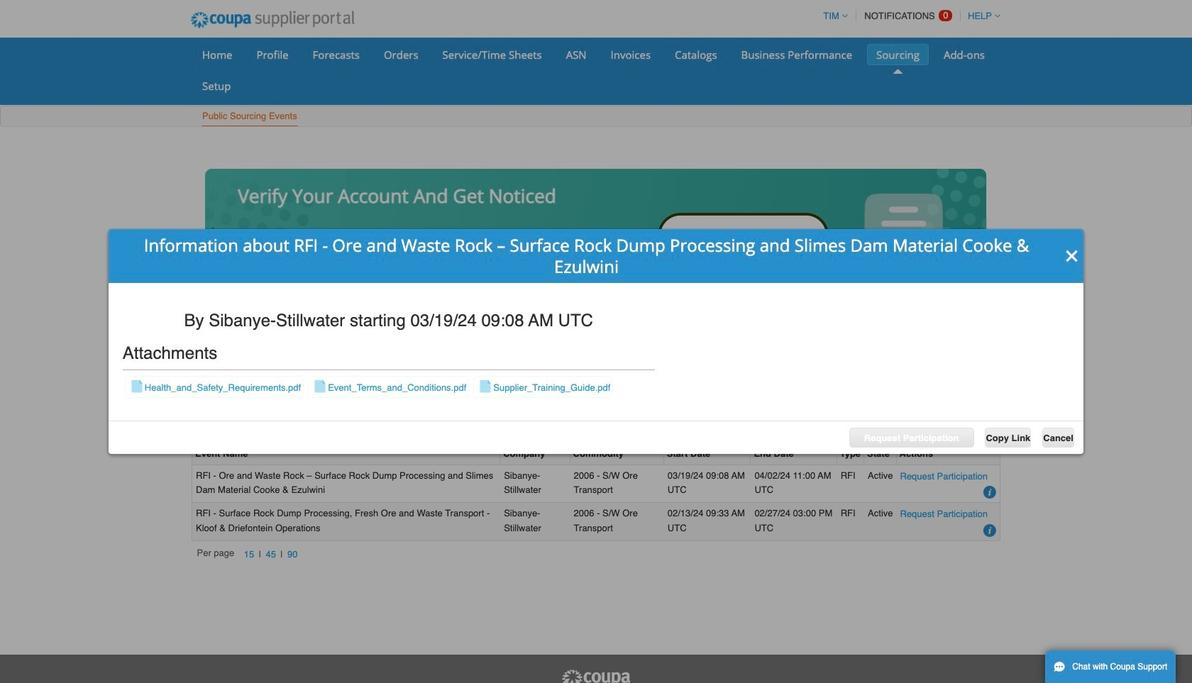 Task type: describe. For each thing, give the bounding box(es) containing it.
0 vertical spatial coupa supplier portal image
[[181, 2, 364, 38]]

company element
[[500, 444, 570, 465]]

type element
[[837, 444, 864, 465]]

end date element
[[751, 444, 837, 465]]

1 vertical spatial coupa supplier portal image
[[561, 669, 632, 683]]

event name element
[[192, 444, 500, 465]]

state element
[[864, 444, 897, 465]]



Task type: locate. For each thing, give the bounding box(es) containing it.
start date element
[[664, 444, 751, 465]]

coupa supplier portal image
[[181, 2, 364, 38], [561, 669, 632, 683]]

actions element
[[897, 444, 1000, 465]]

commodity element
[[570, 444, 664, 465]]

1 horizontal spatial coupa supplier portal image
[[561, 669, 632, 683]]

close image
[[1065, 249, 1079, 263]]

information about rfi - ore and waste rock – surface rock dump processing and slimes dam material cooke & ezulwini dialog
[[109, 229, 1083, 454]]

previous image
[[207, 226, 218, 237]]

navigation
[[197, 547, 302, 563]]

tab list
[[192, 373, 1001, 393]]

Search text field
[[896, 397, 995, 417]]

0 horizontal spatial coupa supplier portal image
[[181, 2, 364, 38]]



Task type: vqa. For each thing, say whether or not it's contained in the screenshot.
the left Additional Information icon
no



